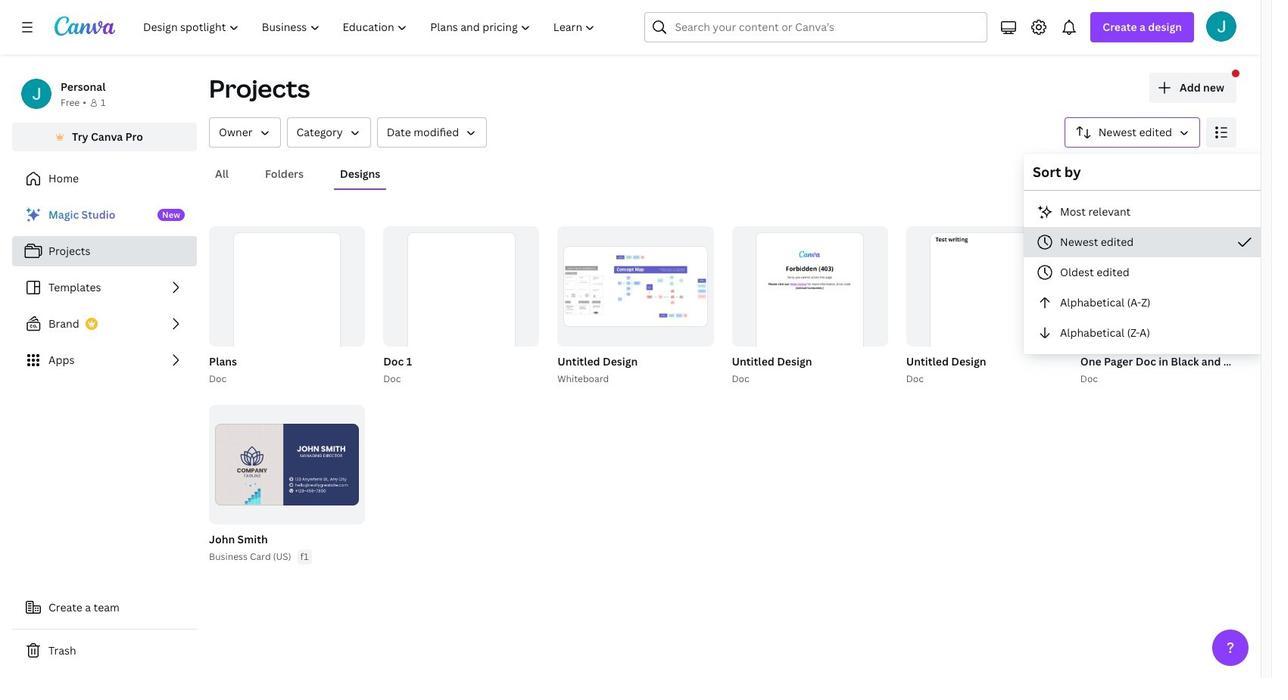 Task type: describe. For each thing, give the bounding box(es) containing it.
sort by list box
[[1024, 197, 1266, 348]]

Owner button
[[209, 117, 281, 148]]

Search search field
[[675, 13, 958, 42]]

Sort by button
[[1065, 117, 1201, 148]]



Task type: vqa. For each thing, say whether or not it's contained in the screenshot.
'group'
yes



Task type: locate. For each thing, give the bounding box(es) containing it.
john smith image
[[1207, 11, 1237, 42]]

top level navigation element
[[133, 12, 609, 42]]

2 option from the top
[[1024, 227, 1266, 258]]

group
[[206, 226, 365, 387], [209, 226, 365, 385], [380, 226, 540, 387], [383, 226, 540, 385], [555, 226, 714, 387], [729, 226, 888, 387], [903, 226, 1063, 387], [906, 226, 1063, 385], [1078, 226, 1273, 387], [206, 405, 365, 565], [209, 405, 365, 525]]

option
[[1024, 197, 1266, 227], [1024, 227, 1266, 258], [1024, 258, 1266, 288], [1024, 288, 1266, 318], [1024, 318, 1266, 348]]

list
[[12, 200, 197, 376]]

5 option from the top
[[1024, 318, 1266, 348]]

4 option from the top
[[1024, 288, 1266, 318]]

1 option from the top
[[1024, 197, 1266, 227]]

None search field
[[645, 12, 988, 42]]

3 option from the top
[[1024, 258, 1266, 288]]

Date modified button
[[377, 117, 487, 148]]

Category button
[[287, 117, 371, 148]]



